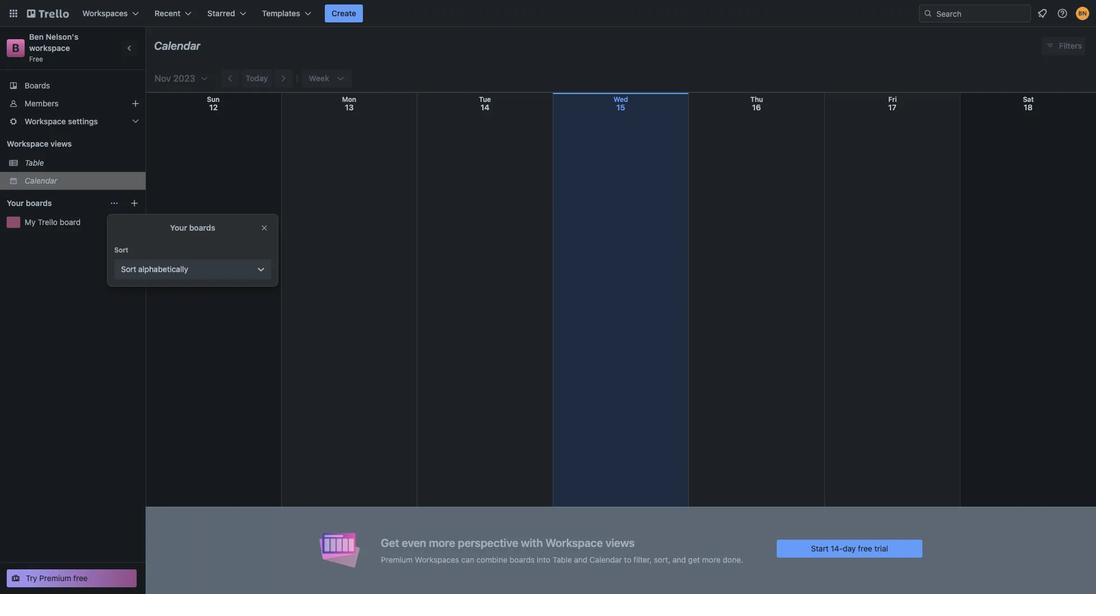 Task type: vqa. For each thing, say whether or not it's contained in the screenshot.
views
yes



Task type: locate. For each thing, give the bounding box(es) containing it.
0 horizontal spatial premium
[[39, 574, 71, 583]]

members
[[25, 99, 59, 108]]

nov 2023 button
[[150, 69, 209, 87]]

1 horizontal spatial views
[[606, 537, 635, 550]]

workspaces down even
[[415, 555, 459, 565]]

2 horizontal spatial calendar
[[590, 555, 622, 565]]

1 horizontal spatial your
[[170, 223, 187, 233]]

2 vertical spatial workspace
[[546, 537, 603, 550]]

and
[[574, 555, 588, 565], [673, 555, 686, 565]]

0 vertical spatial workspaces
[[82, 8, 128, 18]]

free right day at bottom
[[859, 544, 873, 553]]

members link
[[0, 95, 146, 113]]

1 vertical spatial your
[[170, 223, 187, 233]]

open information menu image
[[1058, 8, 1069, 19]]

0 notifications image
[[1036, 7, 1050, 20]]

recent button
[[148, 4, 199, 22]]

filters button
[[1043, 37, 1086, 55]]

table right into
[[553, 555, 572, 565]]

to
[[625, 555, 632, 565]]

your boards up my
[[7, 198, 52, 208]]

2 vertical spatial calendar
[[590, 555, 622, 565]]

trello
[[38, 217, 58, 227]]

try
[[26, 574, 37, 583]]

free right try
[[73, 574, 88, 583]]

1 horizontal spatial premium
[[381, 555, 413, 565]]

0 vertical spatial table
[[25, 158, 44, 168]]

1 vertical spatial calendar
[[25, 176, 57, 186]]

2 horizontal spatial boards
[[510, 555, 535, 565]]

free
[[859, 544, 873, 553], [73, 574, 88, 583]]

views
[[50, 139, 72, 149], [606, 537, 635, 550]]

1 vertical spatial more
[[703, 555, 721, 565]]

premium right try
[[39, 574, 71, 583]]

sort alphabetically
[[121, 265, 188, 274]]

calendar up your boards with 1 items element
[[25, 176, 57, 186]]

1 horizontal spatial workspaces
[[415, 555, 459, 565]]

14-
[[831, 544, 843, 553]]

views down 'workspace settings'
[[50, 139, 72, 149]]

1 vertical spatial views
[[606, 537, 635, 550]]

more right even
[[429, 537, 456, 550]]

0 horizontal spatial workspaces
[[82, 8, 128, 18]]

premium
[[381, 555, 413, 565], [39, 574, 71, 583]]

15
[[617, 103, 626, 112]]

1 horizontal spatial more
[[703, 555, 721, 565]]

1 vertical spatial sort
[[121, 265, 136, 274]]

0 horizontal spatial your
[[7, 198, 24, 208]]

18
[[1024, 103, 1033, 112]]

more right get
[[703, 555, 721, 565]]

premium down get
[[381, 555, 413, 565]]

1 vertical spatial table
[[553, 555, 572, 565]]

workspaces button
[[76, 4, 146, 22]]

boards link
[[0, 77, 146, 95]]

0 horizontal spatial calendar
[[25, 176, 57, 186]]

0 vertical spatial premium
[[381, 555, 413, 565]]

0 vertical spatial more
[[429, 537, 456, 550]]

my trello board
[[25, 217, 81, 227]]

1 vertical spatial free
[[73, 574, 88, 583]]

views inside "get even more perspective with workspace views premium workspaces can combine boards into table and calendar to filter, sort, and get more done."
[[606, 537, 635, 550]]

workspace inside "get even more perspective with workspace views premium workspaces can combine boards into table and calendar to filter, sort, and get more done."
[[546, 537, 603, 550]]

tue
[[479, 95, 491, 104]]

sort up sort alphabetically
[[114, 246, 128, 254]]

my
[[25, 217, 36, 227]]

recent
[[155, 8, 181, 18]]

filters
[[1060, 41, 1083, 50]]

calendar
[[154, 39, 201, 52], [25, 176, 57, 186], [590, 555, 622, 565]]

premium inside "get even more perspective with workspace views premium workspaces can combine boards into table and calendar to filter, sort, and get more done."
[[381, 555, 413, 565]]

workspaces
[[82, 8, 128, 18], [415, 555, 459, 565]]

0 horizontal spatial and
[[574, 555, 588, 565]]

sun
[[207, 95, 220, 104]]

2 and from the left
[[673, 555, 686, 565]]

table down workspace views at the left top of the page
[[25, 158, 44, 168]]

workspace up into
[[546, 537, 603, 550]]

and right into
[[574, 555, 588, 565]]

mon
[[342, 95, 356, 104]]

1 vertical spatial workspace
[[7, 139, 49, 149]]

workspace
[[25, 117, 66, 126], [7, 139, 49, 149], [546, 537, 603, 550]]

1 horizontal spatial and
[[673, 555, 686, 565]]

table
[[25, 158, 44, 168], [553, 555, 572, 565]]

1 horizontal spatial table
[[553, 555, 572, 565]]

1 vertical spatial your boards
[[170, 223, 215, 233]]

your boards up alphabetically
[[170, 223, 215, 233]]

sort
[[114, 246, 128, 254], [121, 265, 136, 274]]

1 horizontal spatial your boards
[[170, 223, 215, 233]]

14
[[481, 103, 490, 112]]

0 vertical spatial boards
[[26, 198, 52, 208]]

1 horizontal spatial free
[[859, 544, 873, 553]]

ben nelson's workspace free
[[29, 32, 81, 63]]

your boards
[[7, 198, 52, 208], [170, 223, 215, 233]]

and left get
[[673, 555, 686, 565]]

0 horizontal spatial boards
[[26, 198, 52, 208]]

day
[[843, 544, 856, 553]]

workspace settings button
[[0, 113, 146, 131]]

trial
[[875, 544, 889, 553]]

boards
[[25, 81, 50, 90]]

16
[[753, 103, 762, 112]]

workspaces up workspace navigation collapse icon
[[82, 8, 128, 18]]

calendar left the to
[[590, 555, 622, 565]]

sat
[[1024, 95, 1035, 104]]

0 horizontal spatial more
[[429, 537, 456, 550]]

sort,
[[654, 555, 671, 565]]

workspace down the members
[[25, 117, 66, 126]]

1 vertical spatial workspaces
[[415, 555, 459, 565]]

sort for sort alphabetically
[[121, 265, 136, 274]]

2023
[[173, 73, 195, 84]]

table inside "get even more perspective with workspace views premium workspaces can combine boards into table and calendar to filter, sort, and get more done."
[[553, 555, 572, 565]]

your
[[7, 198, 24, 208], [170, 223, 187, 233]]

workspace for workspace views
[[7, 139, 49, 149]]

more
[[429, 537, 456, 550], [703, 555, 721, 565]]

free inside button
[[73, 574, 88, 583]]

0 horizontal spatial views
[[50, 139, 72, 149]]

0 vertical spatial your boards
[[7, 198, 52, 208]]

calendar down the recent dropdown button
[[154, 39, 201, 52]]

0 horizontal spatial table
[[25, 158, 44, 168]]

can
[[462, 555, 475, 565]]

nov
[[155, 73, 171, 84]]

12
[[209, 103, 218, 112]]

workspace down 'workspace settings'
[[7, 139, 49, 149]]

try premium free button
[[7, 570, 137, 588]]

sort left alphabetically
[[121, 265, 136, 274]]

views up the to
[[606, 537, 635, 550]]

0 horizontal spatial free
[[73, 574, 88, 583]]

0 vertical spatial sort
[[114, 246, 128, 254]]

0 vertical spatial workspace
[[25, 117, 66, 126]]

2 vertical spatial boards
[[510, 555, 535, 565]]

boards
[[26, 198, 52, 208], [189, 223, 215, 233], [510, 555, 535, 565]]

today
[[246, 73, 268, 83]]

workspace inside dropdown button
[[25, 117, 66, 126]]

filter,
[[634, 555, 652, 565]]

1 vertical spatial boards
[[189, 223, 215, 233]]

1 vertical spatial premium
[[39, 574, 71, 583]]

even
[[402, 537, 427, 550]]

0 vertical spatial calendar
[[154, 39, 201, 52]]

week button
[[302, 69, 352, 87]]

close popover image
[[260, 224, 269, 233]]



Task type: describe. For each thing, give the bounding box(es) containing it.
try premium free
[[26, 574, 88, 583]]

1 horizontal spatial boards
[[189, 223, 215, 233]]

search image
[[924, 9, 933, 18]]

today button
[[241, 69, 273, 87]]

get
[[689, 555, 700, 565]]

1 horizontal spatial calendar
[[154, 39, 201, 52]]

0 vertical spatial views
[[50, 139, 72, 149]]

Calendar text field
[[154, 35, 201, 57]]

calendar inside "get even more perspective with workspace views premium workspaces can combine boards into table and calendar to filter, sort, and get more done."
[[590, 555, 622, 565]]

templates
[[262, 8, 300, 18]]

week
[[309, 73, 329, 83]]

ben nelson's workspace link
[[29, 32, 81, 53]]

boards inside "get even more perspective with workspace views premium workspaces can combine boards into table and calendar to filter, sort, and get more done."
[[510, 555, 535, 565]]

start 14-day free trial
[[812, 544, 889, 553]]

workspace
[[29, 43, 70, 53]]

table inside table link
[[25, 158, 44, 168]]

perspective
[[458, 537, 519, 550]]

1 and from the left
[[574, 555, 588, 565]]

combine
[[477, 555, 508, 565]]

workspace for workspace settings
[[25, 117, 66, 126]]

get even more perspective with workspace views premium workspaces can combine boards into table and calendar to filter, sort, and get more done.
[[381, 537, 744, 565]]

starred button
[[201, 4, 253, 22]]

workspaces inside "get even more perspective with workspace views premium workspaces can combine boards into table and calendar to filter, sort, and get more done."
[[415, 555, 459, 565]]

nelson's
[[46, 32, 79, 41]]

get
[[381, 537, 399, 550]]

start 14-day free trial link
[[777, 540, 923, 558]]

alphabetically
[[138, 265, 188, 274]]

settings
[[68, 117, 98, 126]]

premium inside button
[[39, 574, 71, 583]]

wed
[[614, 95, 629, 104]]

b
[[12, 41, 19, 54]]

b link
[[7, 39, 25, 57]]

workspace views
[[7, 139, 72, 149]]

0 vertical spatial your
[[7, 198, 24, 208]]

nov 2023
[[155, 73, 195, 84]]

add board image
[[130, 199, 139, 208]]

create
[[332, 8, 357, 18]]

start
[[812, 544, 829, 553]]

back to home image
[[27, 4, 69, 22]]

starred
[[208, 8, 235, 18]]

0 horizontal spatial your boards
[[7, 198, 52, 208]]

sort for sort
[[114, 246, 128, 254]]

calendar link
[[25, 175, 139, 187]]

your boards menu image
[[110, 199, 119, 208]]

workspace navigation collapse icon image
[[122, 40, 138, 56]]

ben nelson (bennelson96) image
[[1077, 7, 1090, 20]]

my trello board link
[[25, 217, 139, 228]]

thu
[[751, 95, 764, 104]]

13
[[345, 103, 354, 112]]

primary element
[[0, 0, 1097, 27]]

into
[[537, 555, 551, 565]]

create button
[[325, 4, 363, 22]]

board
[[60, 217, 81, 227]]

Search field
[[933, 5, 1031, 22]]

0 vertical spatial free
[[859, 544, 873, 553]]

templates button
[[255, 4, 318, 22]]

table link
[[25, 157, 139, 169]]

workspaces inside popup button
[[82, 8, 128, 18]]

free
[[29, 55, 43, 63]]

your boards with 1 items element
[[7, 197, 104, 210]]

ben
[[29, 32, 44, 41]]

done.
[[723, 555, 744, 565]]

with
[[521, 537, 543, 550]]

workspace settings
[[25, 117, 98, 126]]

fri
[[889, 95, 897, 104]]

17
[[889, 103, 897, 112]]



